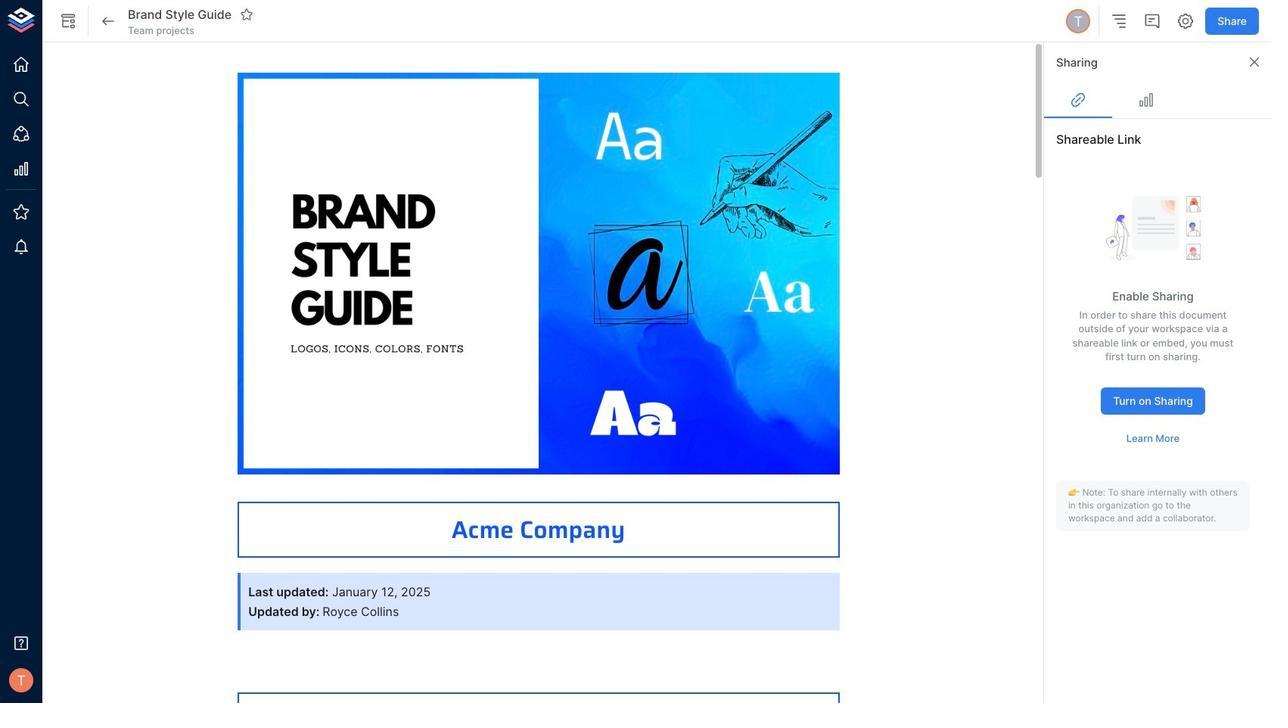 Task type: locate. For each thing, give the bounding box(es) containing it.
tab list
[[1045, 82, 1272, 118]]

show wiki image
[[59, 12, 77, 30]]

settings image
[[1177, 12, 1195, 30]]

go back image
[[99, 12, 117, 30]]



Task type: describe. For each thing, give the bounding box(es) containing it.
comments image
[[1144, 12, 1162, 30]]

favorite image
[[240, 7, 254, 21]]

table of contents image
[[1111, 12, 1129, 30]]



Task type: vqa. For each thing, say whether or not it's contained in the screenshot.
REMOVE BOOKMARK image
no



